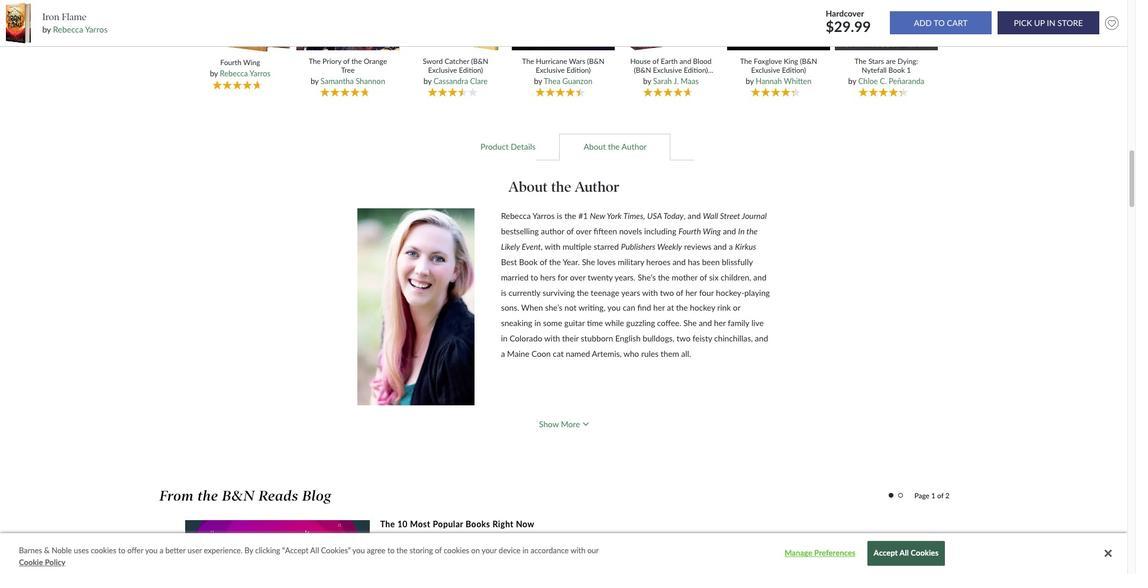 Task type: describe. For each thing, give the bounding box(es) containing it.
guzzling
[[627, 318, 656, 328]]

family
[[728, 318, 750, 328]]

up
[[438, 534, 447, 544]]

or inside , with multiple starred publishers weekly reviews and a kirkus best book of the year. she loves military heroes and has been blissfully married to hers for over twenty years. she's the mother of six children, and is currently surviving the teenage years with two of her four hockey-playing sons. when she's not writing, you can find her at the hockey rink or sneaking in some guitar time while guzzling coffee. she and her family live in colorado with their stubborn english bulldogs, two feisty chinchillas, and a maine coon cat named artemis, who rules them all.
[[733, 303, 741, 313]]

married
[[501, 272, 529, 282]]

teenage
[[591, 287, 620, 298]]

1 vertical spatial her
[[654, 303, 665, 313]]

option containing the 10 most popular books right now
[[186, 519, 907, 574]]

rebecca yarros link inside fourth wing element
[[220, 69, 271, 78]]

j.
[[674, 76, 679, 86]]

the foxglove king (b&n exclusive edition) element
[[726, 0, 835, 99]]

your inside the 10 most popular books right now we've rounded up the top 10 most viewed books of the past week so that you can see what's trending, what's new, or simply what's being talked about. which of these popular books will you add to your to-be-read list?
[[678, 548, 694, 558]]

them
[[661, 349, 680, 359]]

years.
[[615, 272, 636, 282]]

can inside the 10 most popular books right now we've rounded up the top 10 most viewed books of the past week so that you can see what's trending, what's new, or simply what's being talked about. which of these popular books will you add to your to-be-read list?
[[667, 534, 679, 544]]

will
[[623, 548, 635, 558]]

which
[[512, 548, 536, 558]]

about inside 'link'
[[584, 142, 606, 152]]

offer
[[127, 546, 143, 555]]

peñaranda
[[889, 76, 925, 86]]

house
[[631, 57, 651, 65]]

yarros for wing
[[250, 69, 271, 78]]

fourth wing by rebecca yarros
[[210, 58, 271, 78]]

add to wishlist image
[[1103, 13, 1122, 33]]

all.
[[682, 349, 692, 359]]

2 horizontal spatial what's
[[755, 534, 779, 544]]

accept all cookies
[[874, 549, 939, 558]]

show more
[[539, 419, 580, 429]]

about the author link
[[560, 133, 671, 161]]

on
[[471, 546, 480, 555]]

by inside "house of earth and blood (b&n exclusive edition) (crescent city series #1)" element
[[644, 76, 652, 86]]

and inside house of earth and blood (b&n exclusive edition) (crescent city series #1)
[[680, 57, 692, 65]]

of inside the priory of the orange tree by samantha shannon
[[343, 57, 350, 65]]

guitar
[[565, 318, 585, 328]]

edition) inside house of earth and blood (b&n exclusive edition) (crescent city series #1)
[[684, 66, 708, 74]]

and left the in
[[723, 226, 737, 236]]

books
[[466, 519, 491, 530]]

cassandra clare link
[[434, 76, 488, 86]]

device
[[499, 546, 521, 555]]

0 horizontal spatial what's
[[415, 548, 439, 558]]

the inside the priory of the orange tree by samantha shannon
[[352, 57, 362, 65]]

the for the priory of the orange tree by samantha shannon
[[309, 57, 321, 65]]

iron
[[42, 11, 59, 22]]

tab list containing product details
[[165, 133, 962, 161]]

edition) inside the hurricane wars (b&n exclusive edition) by thea guanzon
[[567, 66, 591, 74]]

by inside the priory of the orange tree by samantha shannon
[[311, 76, 319, 86]]

1 horizontal spatial 10
[[478, 534, 487, 544]]

of up these
[[562, 534, 569, 544]]

by inside the hurricane wars (b&n exclusive edition) by thea guanzon
[[534, 76, 542, 86]]

english
[[616, 334, 641, 344]]

house of earth and blood (b&n exclusive edition) (crescent city series #1) element
[[618, 0, 728, 99]]

about the author inside tab panel
[[509, 178, 620, 196]]

author
[[541, 226, 565, 236]]

for
[[558, 272, 568, 282]]

cassandra
[[434, 76, 468, 86]]

the hurricane wars (b&n exclusive edition) element
[[510, 0, 620, 99]]

journal
[[742, 211, 767, 221]]

preferences
[[815, 549, 856, 558]]

named
[[566, 349, 590, 359]]

exclusive inside the hurricane wars (b&n exclusive edition) by thea guanzon
[[536, 66, 565, 74]]

(b&n inside 'the foxglove king (b&n exclusive edition) by hannah whitten'
[[801, 57, 818, 65]]

over inside , with multiple starred publishers weekly reviews and a kirkus best book of the year. she loves military heroes and has been blissfully married to hers for over twenty years. she's the mother of six children, and is currently surviving the teenage years with two of her four hockey-playing sons. when she's not writing, you can find her at the hockey rink or sneaking in some guitar time while guzzling coffee. she and her family live in colorado with their stubborn english bulldogs, two feisty chinchillas, and a maine coon cat named artemis, who rules them all.
[[570, 272, 586, 282]]

thea guanzon link
[[544, 76, 593, 86]]

viewed
[[509, 534, 535, 544]]

exclusive inside sword catcher (b&n exclusive edition) by cassandra clare
[[428, 66, 457, 74]]

novels
[[620, 226, 643, 236]]

wing inside the fourth wing by rebecca yarros
[[243, 58, 260, 67]]

your inside barnes & noble uses cookies to offer you a better user experience. by clicking "accept all cookies" you agree to the storing of cookies on your device in accordance with our cookie policy
[[482, 546, 497, 555]]

1 inside the stars are dying: nytefall book 1 by chloe c. peñaranda
[[907, 66, 912, 74]]

the for the stars are dying: nytefall book 1 by chloe c. peñaranda
[[855, 57, 867, 65]]

rebecca for flame
[[53, 24, 83, 34]]

1 horizontal spatial books
[[599, 548, 621, 558]]

fourth inside the fourth wing by rebecca yarros
[[220, 58, 242, 67]]

the stars are dying: nytefall book 1 element
[[834, 0, 943, 99]]

of left these
[[538, 548, 545, 558]]

0 horizontal spatial rebecca yarros link
[[53, 24, 108, 34]]

rules
[[642, 349, 659, 359]]

2 vertical spatial her
[[715, 318, 726, 328]]

reviews
[[685, 241, 712, 251]]

2 cookies from the left
[[444, 546, 470, 555]]

add
[[653, 548, 666, 558]]

with down she's
[[643, 287, 658, 298]]

priory
[[323, 57, 342, 65]]

multiple
[[563, 241, 592, 251]]

agree
[[367, 546, 386, 555]]

earth
[[661, 57, 678, 65]]

all inside button
[[900, 549, 909, 558]]

of left 2
[[938, 492, 944, 501]]

author inside tab panel
[[575, 178, 620, 196]]

is inside rebecca yarros is the #1 new york times, usa today , and wall street journal bestselling author of over fifteen novels including fourth wing and
[[557, 211, 563, 221]]

the inside in the likely event
[[747, 226, 758, 236]]

details
[[511, 142, 536, 152]]

and left wall
[[688, 211, 701, 221]]

the hurricane wars (b&n exclusive edition) link
[[520, 57, 608, 75]]

hurricane
[[536, 57, 568, 65]]

chloe c. peñaranda link
[[859, 76, 925, 86]]

0 horizontal spatial in
[[501, 334, 508, 344]]

by inside the stars are dying: nytefall book 1 by chloe c. peñaranda
[[849, 76, 857, 86]]

all inside barnes & noble uses cookies to offer you a better user experience. by clicking "accept all cookies" you agree to the storing of cookies on your device in accordance with our cookie policy
[[310, 546, 319, 555]]

coffee.
[[658, 318, 682, 328]]

0 vertical spatial 10
[[398, 519, 408, 530]]

, inside , with multiple starred publishers weekly reviews and a kirkus best book of the year. she loves military heroes and has been blissfully married to hers for over twenty years. she's the mother of six children, and is currently surviving the teenage years with two of her four hockey-playing sons. when she's not writing, you can find her at the hockey rink or sneaking in some guitar time while guzzling coffee. she and her family live in colorado with their stubborn english bulldogs, two feisty chinchillas, and a maine coon cat named artemis, who rules them all.
[[541, 241, 543, 251]]

b&n reads blog
[[222, 488, 332, 505]]

the stars are dying: nytefall book 1 link
[[843, 57, 931, 75]]

weekly
[[658, 241, 682, 251]]

coon
[[532, 349, 551, 359]]

you down that
[[637, 548, 651, 558]]

rounded
[[405, 534, 436, 544]]

samantha shannon link
[[321, 76, 385, 86]]

by inside iron flame by rebecca yarros
[[42, 24, 51, 34]]

in the likely event
[[501, 226, 758, 251]]

whitten
[[784, 76, 812, 86]]

policy
[[45, 557, 66, 567]]

bulldogs,
[[643, 334, 675, 344]]

or inside the 10 most popular books right now we've rounded up the top 10 most viewed books of the past week so that you can see what's trending, what's new, or simply what's being talked about. which of these popular books will you add to your to-be-read list?
[[380, 548, 388, 558]]

see
[[681, 534, 694, 544]]

now
[[516, 519, 535, 530]]

their
[[563, 334, 579, 344]]

experience.
[[204, 546, 243, 555]]

of up 'hers'
[[540, 257, 547, 267]]

orange
[[364, 57, 387, 65]]

c.
[[880, 76, 887, 86]]

manage preferences button
[[784, 542, 858, 566]]

of inside house of earth and blood (b&n exclusive edition) (crescent city series #1)
[[653, 57, 659, 65]]

and left the has
[[673, 257, 686, 267]]

iron flame image
[[6, 3, 31, 43]]

sarah
[[654, 76, 672, 86]]

, inside rebecca yarros is the #1 new york times, usa today , and wall street journal bestselling author of over fifteen novels including fourth wing and
[[684, 211, 686, 221]]

the 10 most popular books right now link
[[380, 519, 535, 531]]

series
[[679, 75, 698, 84]]

with inside barnes & noble uses cookies to offer you a better user experience. by clicking "accept all cookies" you agree to the storing of cookies on your device in accordance with our cookie policy
[[571, 546, 586, 555]]

playing
[[745, 287, 770, 298]]

by sarah j. maas
[[644, 76, 699, 86]]

1 cookies from the left
[[91, 546, 116, 555]]

(b&n inside sword catcher (b&n exclusive edition) by cassandra clare
[[471, 57, 489, 65]]

more
[[561, 419, 580, 429]]

and down hockey
[[699, 318, 712, 328]]

king
[[784, 57, 799, 65]]

artemis,
[[592, 349, 622, 359]]

likely
[[501, 241, 520, 251]]

0 horizontal spatial books
[[538, 534, 559, 544]]

live
[[752, 318, 764, 328]]

hannah
[[756, 76, 783, 86]]

with down author
[[545, 241, 561, 251]]

the inside barnes & noble uses cookies to offer you a better user experience. by clicking "accept all cookies" you agree to the storing of cookies on your device in accordance with our cookie policy
[[397, 546, 408, 555]]

accept all cookies button
[[868, 542, 946, 566]]

of left the 'six'
[[700, 272, 707, 282]]

noble
[[52, 546, 72, 555]]

2
[[946, 492, 950, 501]]

best
[[501, 257, 517, 267]]

yarros for flame
[[85, 24, 108, 34]]

hannah whitten link
[[756, 76, 812, 86]]

we've
[[380, 534, 403, 544]]

can inside , with multiple starred publishers weekly reviews and a kirkus best book of the year. she loves military heroes and has been blissfully married to hers for over twenty years. she's the mother of six children, and is currently surviving the teenage years with two of her four hockey-playing sons. when she's not writing, you can find her at the hockey rink or sneaking in some guitar time while guzzling coffee. she and her family live in colorado with their stubborn english bulldogs, two feisty chinchillas, and a maine coon cat named artemis, who rules them all.
[[623, 303, 636, 313]]

clare
[[470, 76, 488, 86]]

over inside rebecca yarros is the #1 new york times, usa today , and wall street journal bestselling author of over fifteen novels including fourth wing and
[[576, 226, 592, 236]]

page 1 of 2
[[915, 492, 950, 501]]

guanzon
[[563, 76, 593, 86]]

has
[[688, 257, 700, 267]]

exclusive inside 'the foxglove king (b&n exclusive edition) by hannah whitten'
[[752, 66, 781, 74]]

is inside , with multiple starred publishers weekly reviews and a kirkus best book of the year. she loves military heroes and has been blissfully married to hers for over twenty years. she's the mother of six children, and is currently surviving the teenage years with two of her four hockey-playing sons. when she's not writing, you can find her at the hockey rink or sneaking in some guitar time while guzzling coffee. she and her family live in colorado with their stubborn english bulldogs, two feisty chinchillas, and a maine coon cat named artemis, who rules them all.
[[501, 287, 507, 298]]

simply
[[390, 548, 413, 558]]



Task type: vqa. For each thing, say whether or not it's contained in the screenshot.


Task type: locate. For each thing, give the bounding box(es) containing it.
1 horizontal spatial rebecca yarros link
[[220, 69, 271, 78]]

fourth wing element
[[189, 0, 297, 99]]

with down some
[[545, 334, 560, 344]]

2 vertical spatial a
[[160, 546, 163, 555]]

1 vertical spatial two
[[677, 334, 691, 344]]

of down the up
[[435, 546, 442, 555]]

yarros
[[85, 24, 108, 34], [250, 69, 271, 78], [533, 211, 555, 221]]

1 vertical spatial or
[[380, 548, 388, 558]]

two up at at bottom
[[661, 287, 674, 298]]

author inside 'link'
[[622, 142, 647, 152]]

the stars are dying: nytefall book 1 by chloe c. peñaranda
[[849, 57, 925, 86]]

option
[[186, 519, 907, 574]]

0 vertical spatial yarros
[[85, 24, 108, 34]]

0 vertical spatial she
[[582, 257, 596, 267]]

the priory of the orange tree link
[[304, 57, 392, 75]]

you up while at the right bottom of the page
[[608, 303, 621, 313]]

0 horizontal spatial rebecca
[[53, 24, 83, 34]]

the for the 10 most popular books right now we've rounded up the top 10 most viewed books of the past week so that you can see what's trending, what's new, or simply what's being talked about. which of these popular books will you add to your to-be-read list?
[[380, 519, 395, 530]]

over right for
[[570, 272, 586, 282]]

yarros up author
[[533, 211, 555, 221]]

the for the foxglove king (b&n exclusive edition) by hannah whitten
[[741, 57, 753, 65]]

the for the hurricane wars (b&n exclusive edition) by thea guanzon
[[522, 57, 534, 65]]

times,
[[624, 211, 646, 221]]

surviving
[[543, 287, 575, 298]]

a left the better
[[160, 546, 163, 555]]

is up author
[[557, 211, 563, 221]]

storing
[[410, 546, 433, 555]]

you left agree
[[353, 546, 365, 555]]

0 vertical spatial in
[[535, 318, 541, 328]]

edition) inside sword catcher (b&n exclusive edition) by cassandra clare
[[459, 66, 483, 74]]

10
[[398, 519, 408, 530], [478, 534, 487, 544]]

sword catcher (b&n exclusive edition) element
[[403, 0, 512, 99]]

with left our
[[571, 546, 586, 555]]

the priory of the orange tree element
[[295, 0, 404, 99]]

2 horizontal spatial yarros
[[533, 211, 555, 221]]

0 horizontal spatial all
[[310, 546, 319, 555]]

0 horizontal spatial fourth
[[220, 58, 242, 67]]

1 horizontal spatial a
[[501, 349, 505, 359]]

feisty
[[693, 334, 713, 344]]

to inside , with multiple starred publishers weekly reviews and a kirkus best book of the year. she loves military heroes and has been blissfully married to hers for over twenty years. she's the mother of six children, and is currently surviving the teenage years with two of her four hockey-playing sons. when she's not writing, you can find her at the hockey rink or sneaking in some guitar time while guzzling coffee. she and her family live in colorado with their stubborn english bulldogs, two feisty chinchillas, and a maine coon cat named artemis, who rules them all.
[[531, 272, 539, 282]]

1 horizontal spatial in
[[523, 546, 529, 555]]

her left four
[[686, 287, 698, 298]]

None submit
[[890, 12, 992, 35], [998, 12, 1100, 35], [890, 12, 992, 35], [998, 12, 1100, 35]]

edition) down 'king'
[[783, 66, 807, 74]]

0 horizontal spatial 1
[[907, 66, 912, 74]]

what's up be-
[[696, 534, 719, 544]]

1 vertical spatial rebecca
[[220, 69, 248, 78]]

rebecca inside iron flame by rebecca yarros
[[53, 24, 83, 34]]

rebecca down fourth wing "link"
[[220, 69, 248, 78]]

1 down dying:
[[907, 66, 912, 74]]

wars
[[569, 57, 586, 65]]

0 horizontal spatial about
[[509, 178, 548, 196]]

1 edition) from the left
[[459, 66, 483, 74]]

by inside sword catcher (b&n exclusive edition) by cassandra clare
[[424, 76, 432, 86]]

the left foxglove
[[741, 57, 753, 65]]

street
[[720, 211, 741, 221]]

exclusive down 'hurricane' on the top left of the page
[[536, 66, 565, 74]]

most
[[410, 519, 431, 530]]

1 horizontal spatial 1
[[932, 492, 936, 501]]

book down event
[[519, 257, 538, 267]]

(b&n right wars
[[588, 57, 605, 65]]

1 vertical spatial yarros
[[250, 69, 271, 78]]

(b&n down house
[[634, 66, 652, 74]]

fifteen
[[594, 226, 617, 236]]

books up accordance
[[538, 534, 559, 544]]

of down mother
[[677, 287, 684, 298]]

fourth up reviews
[[679, 226, 702, 236]]

of left earth
[[653, 57, 659, 65]]

two up all.
[[677, 334, 691, 344]]

yarros inside iron flame by rebecca yarros
[[85, 24, 108, 34]]

week
[[602, 534, 622, 544]]

2 vertical spatial in
[[523, 546, 529, 555]]

(b&n right 'king'
[[801, 57, 818, 65]]

wing inside rebecca yarros is the #1 new york times, usa today , and wall street journal bestselling author of over fifteen novels including fourth wing and
[[703, 226, 721, 236]]

hers
[[541, 272, 556, 282]]

1 vertical spatial books
[[599, 548, 621, 558]]

0 vertical spatial ,
[[684, 211, 686, 221]]

tab panel
[[0, 161, 358, 379]]

to left 'hers'
[[531, 272, 539, 282]]

fourth
[[220, 58, 242, 67], [679, 226, 702, 236]]

the inside rebecca yarros is the #1 new york times, usa today , and wall street journal bestselling author of over fifteen novels including fourth wing and
[[565, 211, 577, 221]]

publishers
[[621, 241, 656, 251]]

0 horizontal spatial two
[[661, 287, 674, 298]]

1 vertical spatial ,
[[541, 241, 543, 251]]

rebecca for wing
[[220, 69, 248, 78]]

to down we've
[[388, 546, 395, 555]]

she right year.
[[582, 257, 596, 267]]

the 10 most popular books right now image
[[186, 521, 370, 574]]

1 horizontal spatial author
[[622, 142, 647, 152]]

1 vertical spatial fourth
[[679, 226, 702, 236]]

today
[[664, 211, 684, 221]]

1 horizontal spatial her
[[686, 287, 698, 298]]

a left maine
[[501, 349, 505, 359]]

the left 'hurricane' on the top left of the page
[[522, 57, 534, 65]]

about the author tab panel
[[349, 161, 1049, 455]]

0 horizontal spatial can
[[623, 303, 636, 313]]

to
[[531, 272, 539, 282], [118, 546, 125, 555], [388, 546, 395, 555], [668, 548, 676, 558]]

exclusive down earth
[[653, 66, 682, 74]]

she's
[[545, 303, 563, 313]]

or down we've
[[380, 548, 388, 558]]

1 horizontal spatial ,
[[684, 211, 686, 221]]

1 horizontal spatial she
[[684, 318, 697, 328]]

all
[[310, 546, 319, 555], [900, 549, 909, 558]]

1 horizontal spatial cookies
[[444, 546, 470, 555]]

colorado
[[510, 334, 543, 344]]

exclusive down sword
[[428, 66, 457, 74]]

the inside 'link'
[[608, 142, 620, 152]]

4 exclusive from the left
[[752, 66, 781, 74]]

can left find
[[623, 303, 636, 313]]

1 vertical spatial in
[[501, 334, 508, 344]]

rebecca inside rebecca yarros is the #1 new york times, usa today , and wall street journal bestselling author of over fifteen novels including fourth wing and
[[501, 211, 531, 221]]

hardcover
[[826, 8, 865, 18]]

by down iron
[[42, 24, 51, 34]]

0 horizontal spatial she
[[582, 257, 596, 267]]

the inside the priory of the orange tree by samantha shannon
[[309, 57, 321, 65]]

in left some
[[535, 318, 541, 328]]

can left 'see'
[[667, 534, 679, 544]]

better
[[165, 546, 186, 555]]

1 vertical spatial she
[[684, 318, 697, 328]]

0 vertical spatial wing
[[243, 58, 260, 67]]

10 left most
[[398, 519, 408, 530]]

rebecca yarros link down 'flame'
[[53, 24, 108, 34]]

2 horizontal spatial in
[[535, 318, 541, 328]]

(b&n inside the hurricane wars (b&n exclusive edition) by thea guanzon
[[588, 57, 605, 65]]

rebecca down 'flame'
[[53, 24, 83, 34]]

page
[[915, 492, 930, 501]]

rebecca yarros is the #1 new york times, usa today , and wall street journal bestselling author of over fifteen novels including fourth wing and
[[501, 211, 767, 236]]

what's down rounded at the bottom
[[415, 548, 439, 558]]

1 horizontal spatial fourth
[[679, 226, 702, 236]]

, left wall
[[684, 211, 686, 221]]

1 horizontal spatial what's
[[696, 534, 719, 544]]

over down #1
[[576, 226, 592, 236]]

2 horizontal spatial rebecca
[[501, 211, 531, 221]]

writing,
[[579, 303, 606, 313]]

the inside the stars are dying: nytefall book 1 by chloe c. peñaranda
[[855, 57, 867, 65]]

hardcover $29.99
[[826, 8, 875, 35]]

two
[[661, 287, 674, 298], [677, 334, 691, 344]]

1 vertical spatial 1
[[932, 492, 936, 501]]

exclusive
[[428, 66, 457, 74], [536, 66, 565, 74], [653, 66, 682, 74], [752, 66, 781, 74]]

your right on
[[482, 546, 497, 555]]

by
[[245, 546, 253, 555]]

she's
[[638, 272, 656, 282]]

0 vertical spatial over
[[576, 226, 592, 236]]

all right the "accept
[[310, 546, 319, 555]]

york
[[607, 211, 622, 221]]

a for blissfully
[[729, 241, 733, 251]]

1 vertical spatial author
[[575, 178, 620, 196]]

uses
[[74, 546, 89, 555]]

0 horizontal spatial wing
[[243, 58, 260, 67]]

fourth down 'fourth wing' 'image'
[[220, 58, 242, 67]]

read
[[719, 548, 735, 558]]

0 vertical spatial author
[[622, 142, 647, 152]]

about the author inside 'link'
[[584, 142, 647, 152]]

and up been
[[714, 241, 727, 251]]

0 vertical spatial or
[[733, 303, 741, 313]]

0 vertical spatial is
[[557, 211, 563, 221]]

0 horizontal spatial her
[[654, 303, 665, 313]]

to inside the 10 most popular books right now we've rounded up the top 10 most viewed books of the past week so that you can see what's trending, what's new, or simply what's being talked about. which of these popular books will you add to your to-be-read list?
[[668, 548, 676, 558]]

0 horizontal spatial cookies
[[91, 546, 116, 555]]

0 vertical spatial about the author
[[584, 142, 647, 152]]

book down are
[[889, 66, 906, 74]]

3 exclusive from the left
[[653, 66, 682, 74]]

1 vertical spatial book
[[519, 257, 538, 267]]

yarros down fourth wing "link"
[[250, 69, 271, 78]]

edition) up clare
[[459, 66, 483, 74]]

sarah j. maas link
[[654, 76, 699, 86]]

a left 'kirkus'
[[729, 241, 733, 251]]

(b&n up clare
[[471, 57, 489, 65]]

her down rink
[[715, 318, 726, 328]]

tab list
[[165, 133, 962, 161]]

and down live
[[755, 334, 769, 344]]

1
[[907, 66, 912, 74], [932, 492, 936, 501]]

including
[[645, 226, 677, 236]]

or
[[733, 303, 741, 313], [380, 548, 388, 558]]

bestselling
[[501, 226, 539, 236]]

been
[[703, 257, 720, 267]]

1 horizontal spatial about
[[584, 142, 606, 152]]

the inside the 10 most popular books right now we've rounded up the top 10 most viewed books of the past week so that you can see what's trending, what's new, or simply what's being talked about. which of these popular books will you add to your to-be-read list?
[[380, 519, 395, 530]]

hockey-
[[716, 287, 745, 298]]

to left offer
[[118, 546, 125, 555]]

1 vertical spatial a
[[501, 349, 505, 359]]

by inside 'the foxglove king (b&n exclusive edition) by hannah whitten'
[[746, 76, 754, 86]]

user
[[188, 546, 202, 555]]

0 horizontal spatial ,
[[541, 241, 543, 251]]

a for of
[[160, 546, 163, 555]]

0 vertical spatial rebecca yarros link
[[53, 24, 108, 34]]

she up feisty on the right of the page
[[684, 318, 697, 328]]

1 horizontal spatial rebecca
[[220, 69, 248, 78]]

you up add
[[651, 534, 664, 544]]

1 vertical spatial about the author
[[509, 178, 620, 196]]

1 right page
[[932, 492, 936, 501]]

edition) inside 'the foxglove king (b&n exclusive edition) by hannah whitten'
[[783, 66, 807, 74]]

by inside the fourth wing by rebecca yarros
[[210, 69, 218, 78]]

(b&n
[[471, 57, 489, 65], [588, 57, 605, 65], [801, 57, 818, 65], [634, 66, 652, 74]]

1 exclusive from the left
[[428, 66, 457, 74]]

or right rink
[[733, 303, 741, 313]]

time
[[587, 318, 603, 328]]

1 vertical spatial is
[[501, 287, 507, 298]]

1 vertical spatial over
[[570, 272, 586, 282]]

1 vertical spatial about
[[509, 178, 548, 196]]

maine
[[507, 349, 530, 359]]

1 horizontal spatial can
[[667, 534, 679, 544]]

of inside rebecca yarros is the #1 new york times, usa today , and wall street journal bestselling author of over fifteen novels including fourth wing and
[[567, 226, 574, 236]]

0 vertical spatial fourth
[[220, 58, 242, 67]]

edition) down blood
[[684, 66, 708, 74]]

privacy alert dialog
[[0, 533, 1128, 574]]

stubborn
[[581, 334, 614, 344]]

are
[[886, 57, 896, 65]]

0 horizontal spatial author
[[575, 178, 620, 196]]

0 vertical spatial books
[[538, 534, 559, 544]]

accept
[[874, 549, 898, 558]]

0 vertical spatial book
[[889, 66, 906, 74]]

some
[[543, 318, 563, 328]]

is up sons.
[[501, 287, 507, 298]]

years
[[622, 287, 641, 298]]

all right accept at bottom
[[900, 549, 909, 558]]

exclusive inside house of earth and blood (b&n exclusive edition) (crescent city series #1)
[[653, 66, 682, 74]]

talked
[[463, 548, 485, 558]]

in inside barnes & noble uses cookies to offer you a better user experience. by clicking "accept all cookies" you agree to the storing of cookies on your device in accordance with our cookie policy
[[523, 546, 529, 555]]

yarros inside the fourth wing by rebecca yarros
[[250, 69, 271, 78]]

manage preferences
[[785, 549, 856, 558]]

1 horizontal spatial all
[[900, 549, 909, 558]]

exclusive down foxglove
[[752, 66, 781, 74]]

you inside , with multiple starred publishers weekly reviews and a kirkus best book of the year. she loves military heroes and has been blissfully married to hers for over twenty years. she's the mother of six children, and is currently surviving the teenage years with two of her four hockey-playing sons. when she's not writing, you can find her at the hockey rink or sneaking in some guitar time while guzzling coffee. she and her family live in colorado with their stubborn english bulldogs, two feisty chinchillas, and a maine coon cat named artemis, who rules them all.
[[608, 303, 621, 313]]

0 vertical spatial 1
[[907, 66, 912, 74]]

she
[[582, 257, 596, 267], [684, 318, 697, 328]]

0 horizontal spatial yarros
[[85, 24, 108, 34]]

0 vertical spatial about
[[584, 142, 606, 152]]

and up playing on the right of the page
[[754, 272, 767, 282]]

in down viewed
[[523, 546, 529, 555]]

of up multiple
[[567, 226, 574, 236]]

currently
[[509, 287, 541, 298]]

0 horizontal spatial 10
[[398, 519, 408, 530]]

accordance
[[531, 546, 569, 555]]

children,
[[721, 272, 752, 282]]

rebecca yarros link down fourth wing "link"
[[220, 69, 271, 78]]

2 vertical spatial yarros
[[533, 211, 555, 221]]

at
[[667, 303, 674, 313]]

1 horizontal spatial book
[[889, 66, 906, 74]]

(b&n inside house of earth and blood (b&n exclusive edition) (crescent city series #1)
[[634, 66, 652, 74]]

show more link
[[539, 419, 589, 429]]

0 vertical spatial rebecca
[[53, 24, 83, 34]]

the inside 'the foxglove king (b&n exclusive edition) by hannah whitten'
[[741, 57, 753, 65]]

thea
[[544, 76, 561, 86]]

book inside , with multiple starred publishers weekly reviews and a kirkus best book of the year. she loves military heroes and has been blissfully married to hers for over twenty years. she's the mother of six children, and is currently surviving the teenage years with two of her four hockey-playing sons. when she's not writing, you can find her at the hockey rink or sneaking in some guitar time while guzzling coffee. she and her family live in colorado with their stubborn english bulldogs, two feisty chinchillas, and a maine coon cat named artemis, who rules them all.
[[519, 257, 538, 267]]

by left thea
[[534, 76, 542, 86]]

wing down 'fourth wing' 'image'
[[243, 58, 260, 67]]

manage
[[785, 549, 813, 558]]

popular
[[569, 548, 597, 558]]

the inside the hurricane wars (b&n exclusive edition) by thea guanzon
[[522, 57, 534, 65]]

4 edition) from the left
[[783, 66, 807, 74]]

shannon
[[356, 76, 385, 86]]

and right earth
[[680, 57, 692, 65]]

the left stars
[[855, 57, 867, 65]]

to right add
[[668, 548, 676, 558]]

book inside the stars are dying: nytefall book 1 by chloe c. peñaranda
[[889, 66, 906, 74]]

cat
[[553, 349, 564, 359]]

can
[[623, 303, 636, 313], [667, 534, 679, 544]]

of inside barnes & noble uses cookies to offer you a better user experience. by clicking "accept all cookies" you agree to the storing of cookies on your device in accordance with our cookie policy
[[435, 546, 442, 555]]

2 vertical spatial rebecca
[[501, 211, 531, 221]]

the left "priory"
[[309, 57, 321, 65]]

0 horizontal spatial or
[[380, 548, 388, 558]]

fourth wing image
[[190, 0, 291, 52]]

kirkus
[[736, 241, 757, 251]]

usa
[[648, 211, 662, 221]]

1 horizontal spatial yarros
[[250, 69, 271, 78]]

0 vertical spatial can
[[623, 303, 636, 313]]

that
[[634, 534, 649, 544]]

, down author
[[541, 241, 543, 251]]

you right offer
[[145, 546, 158, 555]]

cookie policy link
[[19, 557, 66, 568]]

0 horizontal spatial your
[[482, 546, 497, 555]]

2 horizontal spatial a
[[729, 241, 733, 251]]

0 horizontal spatial book
[[519, 257, 538, 267]]

flame
[[62, 11, 87, 22]]

your down 'see'
[[678, 548, 694, 558]]

by left the hannah
[[746, 76, 754, 86]]

0 vertical spatial a
[[729, 241, 733, 251]]

of up tree on the left top of the page
[[343, 57, 350, 65]]

1 horizontal spatial your
[[678, 548, 694, 558]]

yarros down 'flame'
[[85, 24, 108, 34]]

1 horizontal spatial is
[[557, 211, 563, 221]]

in down sneaking
[[501, 334, 508, 344]]

2 edition) from the left
[[567, 66, 591, 74]]

stars
[[869, 57, 885, 65]]

the foxglove king (b&n exclusive edition) by hannah whitten
[[741, 57, 818, 86]]

by down fourth wing "link"
[[210, 69, 218, 78]]

four
[[700, 287, 714, 298]]

a inside barnes & noble uses cookies to offer you a better user experience. by clicking "accept all cookies" you agree to the storing of cookies on your device in accordance with our cookie policy
[[160, 546, 163, 555]]

product details link
[[457, 133, 560, 161]]

0 vertical spatial her
[[686, 287, 698, 298]]

rebecca inside the fourth wing by rebecca yarros
[[220, 69, 248, 78]]

nytefall
[[862, 66, 887, 74]]

10 right top
[[478, 534, 487, 544]]

cookies down top
[[444, 546, 470, 555]]

0 horizontal spatial is
[[501, 287, 507, 298]]

yarros inside rebecca yarros is the #1 new york times, usa today , and wall street journal bestselling author of over fifteen novels including fourth wing and
[[533, 211, 555, 221]]

event
[[522, 241, 541, 251]]

1 horizontal spatial or
[[733, 303, 741, 313]]

so
[[624, 534, 632, 544]]

0 horizontal spatial a
[[160, 546, 163, 555]]

1 horizontal spatial wing
[[703, 226, 721, 236]]

new,
[[781, 534, 798, 544]]

fourth inside rebecca yarros is the #1 new york times, usa today , and wall street journal bestselling author of over fifteen novels including fourth wing and
[[679, 226, 702, 236]]

book
[[889, 66, 906, 74], [519, 257, 538, 267]]

2 exclusive from the left
[[536, 66, 565, 74]]

about inside tab panel
[[509, 178, 548, 196]]

foxglove
[[754, 57, 783, 65]]

a
[[729, 241, 733, 251], [501, 349, 505, 359], [160, 546, 163, 555]]

1 horizontal spatial two
[[677, 334, 691, 344]]

in
[[535, 318, 541, 328], [501, 334, 508, 344], [523, 546, 529, 555]]

military
[[618, 257, 645, 267]]

by down sword
[[424, 76, 432, 86]]

by left sarah
[[644, 76, 652, 86]]

1 vertical spatial wing
[[703, 226, 721, 236]]

by left the chloe
[[849, 76, 857, 86]]

her left at at bottom
[[654, 303, 665, 313]]

what's left new,
[[755, 534, 779, 544]]

1 vertical spatial 10
[[478, 534, 487, 544]]

being
[[441, 548, 461, 558]]

3 edition) from the left
[[684, 66, 708, 74]]

1 vertical spatial rebecca yarros link
[[220, 69, 271, 78]]

1 vertical spatial can
[[667, 534, 679, 544]]

the priory of the orange tree by samantha shannon
[[309, 57, 387, 86]]



